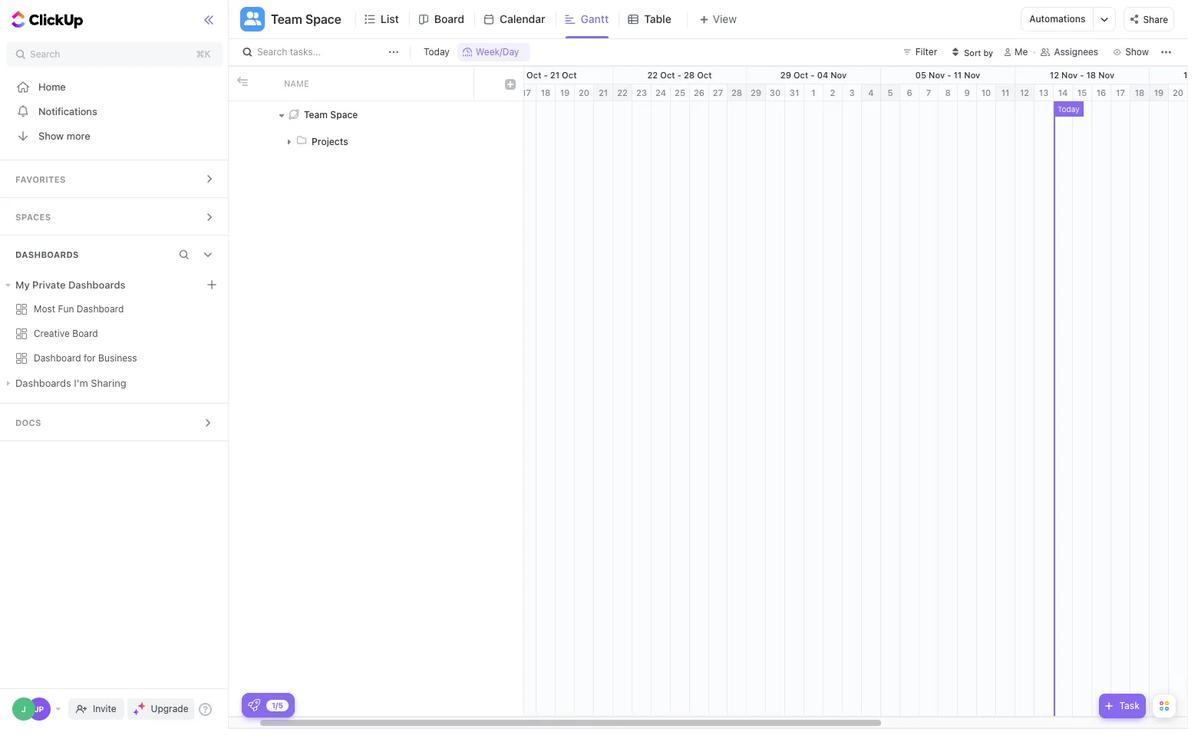 Task type: vqa. For each thing, say whether or not it's contained in the screenshot.
the "12"
yes



Task type: describe. For each thing, give the bounding box(es) containing it.
2 column header from the left
[[252, 67, 275, 101]]

nov for 29 oct - 04 nov
[[831, 70, 847, 80]]

28 element
[[728, 84, 747, 101]]

more
[[67, 129, 90, 142]]

i'm
[[74, 377, 88, 389]]

team space cell
[[275, 101, 475, 128]]

⌘k
[[196, 48, 211, 60]]

29 for 29 oct - 04 nov
[[781, 70, 792, 80]]

2 horizontal spatial 19
[[1184, 70, 1189, 80]]

tree grid containing team space
[[229, 67, 524, 716]]

favorites
[[15, 174, 66, 184]]

29 element
[[747, 84, 766, 101]]

dashboard for business
[[34, 352, 137, 364]]

1 horizontal spatial board
[[434, 12, 465, 25]]

filter
[[916, 46, 938, 58]]

me
[[1015, 46, 1029, 58]]

search for search
[[30, 48, 60, 60]]

team space inside cell
[[304, 109, 358, 120]]

creative board link
[[0, 322, 229, 346]]

for
[[84, 352, 96, 364]]

22 oct - 28 oct element
[[614, 67, 747, 84]]

dashboards for dashboards i'm sharing
[[15, 377, 71, 389]]

7
[[927, 88, 932, 98]]

15 for 15
[[1078, 88, 1088, 98]]

j
[[22, 705, 26, 714]]

1
[[812, 88, 816, 98]]

favorites button
[[0, 160, 229, 197]]

- for 18
[[1081, 70, 1085, 80]]

tasks...
[[290, 46, 321, 58]]

team inside cell
[[304, 109, 328, 120]]

gantt link
[[581, 0, 615, 38]]

business
[[98, 352, 137, 364]]

team space inside button
[[271, 12, 342, 26]]

05 nov - 11 nov
[[916, 70, 981, 80]]

1 horizontal spatial  image
[[505, 79, 516, 90]]

sidebar navigation
[[0, 0, 232, 730]]

14 element
[[1054, 84, 1074, 101]]

2 18 element from the left
[[1131, 84, 1150, 101]]

board link
[[434, 0, 471, 38]]

table link
[[644, 0, 678, 38]]

22 element
[[614, 84, 633, 101]]

22 for 22
[[617, 88, 628, 98]]

upgrade
[[151, 703, 189, 715]]

my private dashboards
[[15, 279, 126, 291]]

21 element
[[594, 84, 614, 101]]

24 element
[[652, 84, 671, 101]]

dashboard for business link
[[0, 346, 229, 371]]

0 vertical spatial 21
[[550, 70, 560, 80]]

show for show
[[1126, 46, 1150, 58]]

- for 28
[[678, 70, 682, 80]]

2 19 element from the left
[[1150, 84, 1170, 101]]

most fun dashboard
[[34, 303, 124, 315]]

row group containing team space
[[229, 101, 524, 716]]

17 for 2nd the 17 element from the right
[[522, 88, 531, 98]]

0 horizontal spatial 18
[[541, 88, 551, 98]]

15 oct - 21 oct
[[515, 70, 577, 80]]

2 17 element from the left
[[1112, 84, 1131, 101]]

27 element
[[710, 84, 728, 101]]

automations
[[1030, 13, 1086, 25]]

show button
[[1109, 43, 1154, 61]]

23
[[637, 88, 647, 98]]

nov for 05 nov - 11 nov
[[965, 70, 981, 80]]

assignees
[[1055, 46, 1099, 58]]

gantt
[[581, 12, 609, 25]]

1 vertical spatial 28
[[732, 88, 743, 98]]

22 oct - 28 oct
[[648, 70, 712, 80]]

29 oct - 04 nov element
[[747, 67, 882, 84]]

list
[[381, 12, 399, 25]]

18 inside "element"
[[1087, 70, 1097, 80]]

invite
[[93, 703, 116, 715]]

1/5
[[272, 701, 283, 710]]

team space button
[[265, 2, 342, 36]]

team inside button
[[271, 12, 302, 26]]

sparkle svg 2 image
[[133, 710, 139, 715]]

31
[[790, 88, 800, 98]]

share button
[[1125, 7, 1175, 31]]

search tasks...
[[257, 46, 321, 58]]

dashboards i'm sharing
[[15, 377, 126, 389]]

oct for 15
[[527, 70, 542, 80]]

04
[[818, 70, 829, 80]]

name
[[284, 78, 309, 88]]

onboarding checklist button element
[[248, 700, 260, 712]]

15 for 15 oct - 21 oct
[[515, 70, 525, 80]]

9
[[965, 88, 970, 98]]

26 element
[[690, 84, 710, 101]]

05 nov - 11 nov element
[[882, 67, 1016, 84]]

15 oct - 21 oct element
[[479, 67, 614, 84]]

11 element
[[997, 84, 1016, 101]]

16
[[1097, 88, 1107, 98]]

spaces
[[15, 212, 51, 222]]

sort by button
[[947, 43, 998, 61]]

jp
[[34, 705, 44, 714]]

13
[[1040, 88, 1049, 98]]

4 column header from the left
[[498, 67, 524, 101]]

1 vertical spatial dashboard
[[34, 352, 81, 364]]

nov for 12 nov - 18 nov
[[1099, 70, 1115, 80]]

0 horizontal spatial 19
[[560, 88, 570, 98]]

fun
[[58, 303, 74, 315]]

share
[[1144, 14, 1169, 25]]

- for 21
[[544, 70, 548, 80]]

3
[[850, 88, 855, 98]]

user group image
[[244, 11, 261, 25]]

10
[[982, 88, 992, 98]]

by
[[984, 47, 994, 57]]

4 nov from the left
[[1062, 70, 1078, 80]]

1 19 element from the left
[[556, 84, 575, 101]]

dashboards for dashboards
[[15, 250, 79, 260]]

view
[[713, 12, 737, 25]]

view button
[[687, 10, 742, 29]]



Task type: locate. For each thing, give the bounding box(es) containing it.
30
[[770, 88, 781, 98]]

1 horizontal spatial 21
[[599, 88, 608, 98]]

6
[[907, 88, 913, 98]]

team up search tasks...
[[271, 12, 302, 26]]

4 - from the left
[[948, 70, 952, 80]]

21
[[550, 70, 560, 80], [599, 88, 608, 98]]

notifications link
[[0, 99, 229, 124]]

10 element
[[978, 84, 997, 101]]

space inside team space button
[[305, 12, 342, 26]]

space up projects
[[330, 109, 358, 120]]

20
[[579, 88, 590, 98], [1173, 88, 1184, 98]]

show inside sidebar navigation
[[38, 129, 64, 142]]

creative
[[34, 328, 70, 339]]

1 dashboards from the top
[[15, 250, 79, 260]]

space inside team space cell
[[330, 109, 358, 120]]

17
[[522, 88, 531, 98], [1117, 88, 1126, 98]]

1 20 from the left
[[579, 88, 590, 98]]

2 - from the left
[[678, 70, 682, 80]]

projects
[[312, 136, 348, 147]]

search for search tasks...
[[257, 46, 287, 58]]

29 oct - 04 nov
[[781, 70, 847, 80]]

2
[[831, 88, 836, 98]]

18 right 16 element in the top right of the page
[[1135, 88, 1145, 98]]

24
[[656, 88, 667, 98]]

15 inside 'element'
[[1078, 88, 1088, 98]]

2 20 from the left
[[1173, 88, 1184, 98]]

1 vertical spatial 22
[[617, 88, 628, 98]]

12 right "11" element
[[1020, 88, 1030, 98]]

1 horizontal spatial 19
[[1155, 88, 1164, 98]]

column header
[[229, 67, 252, 101], [252, 67, 275, 101], [475, 67, 498, 101], [498, 67, 524, 101]]

0 vertical spatial space
[[305, 12, 342, 26]]

today down 14 "element"
[[1058, 104, 1080, 114]]

1 horizontal spatial 20 element
[[1170, 84, 1189, 101]]

filter button
[[897, 43, 944, 61]]

20 element down 19 nov - 25 nov element
[[1170, 84, 1189, 101]]

nov up 16
[[1099, 70, 1115, 80]]

creative board
[[34, 328, 98, 339]]

team space up projects
[[304, 109, 358, 120]]

17 for second the 17 element from left
[[1117, 88, 1126, 98]]

- for 11
[[948, 70, 952, 80]]

20 element
[[575, 84, 594, 101], [1170, 84, 1189, 101]]

4 oct from the left
[[697, 70, 712, 80]]

3 nov from the left
[[965, 70, 981, 80]]

12 for 12
[[1020, 88, 1030, 98]]

1 horizontal spatial 20
[[1173, 88, 1184, 98]]

search up home
[[30, 48, 60, 60]]

20 for 2nd the 20 element from the left
[[1173, 88, 1184, 98]]

nov up 14 on the top right
[[1062, 70, 1078, 80]]

12 inside "element"
[[1050, 70, 1060, 80]]

0 horizontal spatial 12
[[1020, 88, 1030, 98]]

0 vertical spatial dashboards
[[15, 250, 79, 260]]

18 element down 19 nov - 25 nov element
[[1131, 84, 1150, 101]]

board inside sidebar navigation
[[72, 328, 98, 339]]

1 horizontal spatial 29
[[781, 70, 792, 80]]

sort by
[[965, 47, 994, 57]]

0 horizontal spatial 15
[[515, 70, 525, 80]]

0 vertical spatial 29
[[781, 70, 792, 80]]

29 up 31
[[781, 70, 792, 80]]

show for show more
[[38, 129, 64, 142]]

nov right 04
[[831, 70, 847, 80]]

20 left 21 element
[[579, 88, 590, 98]]

0 horizontal spatial today
[[424, 46, 450, 58]]

1 vertical spatial team
[[304, 109, 328, 120]]

- for 04
[[811, 70, 815, 80]]

0 horizontal spatial 20 element
[[575, 84, 594, 101]]

- up 15 'element'
[[1081, 70, 1085, 80]]

 image left name
[[237, 76, 248, 87]]

17 right 16 element in the top right of the page
[[1117, 88, 1126, 98]]

search left tasks...
[[257, 46, 287, 58]]

1 horizontal spatial search
[[257, 46, 287, 58]]

0 horizontal spatial search
[[30, 48, 60, 60]]

18 element
[[537, 84, 556, 101], [1131, 84, 1150, 101]]

1 vertical spatial team space
[[304, 109, 358, 120]]

nov
[[831, 70, 847, 80], [929, 70, 945, 80], [965, 70, 981, 80], [1062, 70, 1078, 80], [1099, 70, 1115, 80]]

home link
[[0, 74, 229, 99]]

1 column header from the left
[[229, 67, 252, 101]]

today down board link
[[424, 46, 450, 58]]

1 - from the left
[[544, 70, 548, 80]]

25
[[675, 88, 686, 98]]

0 vertical spatial team space
[[271, 12, 342, 26]]

1 vertical spatial board
[[72, 328, 98, 339]]

3 column header from the left
[[475, 67, 498, 101]]

docs
[[15, 418, 41, 428]]

8
[[946, 88, 951, 98]]

17 element right 16
[[1112, 84, 1131, 101]]

0 vertical spatial 12
[[1050, 70, 1060, 80]]

0 horizontal spatial board
[[72, 328, 98, 339]]

board
[[434, 12, 465, 25], [72, 328, 98, 339]]

19 element down 15 oct - 21 oct element
[[556, 84, 575, 101]]

nov right 05
[[929, 70, 945, 80]]

assignees button
[[1035, 43, 1106, 61]]

 image down calendar
[[505, 79, 516, 90]]

22 up 24
[[648, 70, 658, 80]]

12 nov - 18 nov element
[[1016, 67, 1150, 84]]

12 element
[[1016, 84, 1035, 101]]

2 dashboards from the top
[[15, 377, 71, 389]]

11 down "sort by" dropdown button
[[954, 70, 962, 80]]

1 20 element from the left
[[575, 84, 594, 101]]

- up "8"
[[948, 70, 952, 80]]

19 element down 19 nov - 25 nov element
[[1150, 84, 1170, 101]]

2 horizontal spatial 18
[[1135, 88, 1145, 98]]

18 up 15 'element'
[[1087, 70, 1097, 80]]

3 - from the left
[[811, 70, 815, 80]]

5 oct from the left
[[794, 70, 809, 80]]

show inside dropdown button
[[1126, 46, 1150, 58]]

show more
[[38, 129, 90, 142]]

29
[[781, 70, 792, 80], [751, 88, 762, 98]]

1 17 from the left
[[522, 88, 531, 98]]

1 nov from the left
[[831, 70, 847, 80]]

1 17 element from the left
[[518, 84, 537, 101]]

1 horizontal spatial 11
[[1002, 88, 1010, 98]]

automations button
[[1022, 8, 1094, 31]]

1 horizontal spatial 22
[[648, 70, 658, 80]]

0 horizontal spatial 19 element
[[556, 84, 575, 101]]

0 horizontal spatial  image
[[237, 76, 248, 87]]

29 for 29
[[751, 88, 762, 98]]

- left 04
[[811, 70, 815, 80]]

0 vertical spatial show
[[1126, 46, 1150, 58]]

0 vertical spatial 28
[[684, 70, 695, 80]]

13 element
[[1035, 84, 1054, 101]]

1 vertical spatial 11
[[1002, 88, 1010, 98]]

22 right 21 element
[[617, 88, 628, 98]]

30 element
[[766, 84, 786, 101]]

17 down 15 oct - 21 oct
[[522, 88, 531, 98]]

dashboard down the dashboards
[[77, 303, 124, 315]]

22 for 22 oct - 28 oct
[[648, 70, 658, 80]]

15 down 12 nov - 18 nov "element"
[[1078, 88, 1088, 98]]

board up today button
[[434, 12, 465, 25]]

sparkle svg 1 image
[[138, 703, 146, 710]]

21 down calendar link on the top left of the page
[[550, 70, 560, 80]]

27
[[713, 88, 724, 98]]

3 oct from the left
[[661, 70, 675, 80]]

19 element
[[556, 84, 575, 101], [1150, 84, 1170, 101]]

29 inside the 29 element
[[751, 88, 762, 98]]

dashboards
[[68, 279, 126, 291]]

name column header
[[275, 67, 475, 101]]

1 horizontal spatial 18 element
[[1131, 84, 1150, 101]]

0 vertical spatial board
[[434, 12, 465, 25]]

12 for 12 nov - 18 nov
[[1050, 70, 1060, 80]]

5
[[888, 88, 893, 98]]

1 horizontal spatial 12
[[1050, 70, 1060, 80]]

dashboard down creative
[[34, 352, 81, 364]]

1 horizontal spatial 18
[[1087, 70, 1097, 80]]

1 vertical spatial space
[[330, 109, 358, 120]]

2 20 element from the left
[[1170, 84, 1189, 101]]

0 vertical spatial 11
[[954, 70, 962, 80]]

0 horizontal spatial 29
[[751, 88, 762, 98]]

1 vertical spatial today
[[1058, 104, 1080, 114]]

me button
[[998, 43, 1035, 61]]

5 - from the left
[[1081, 70, 1085, 80]]

notifications
[[38, 105, 97, 117]]

23 element
[[633, 84, 652, 101]]

most fun dashboard link
[[0, 297, 229, 322]]

oct for 29
[[794, 70, 809, 80]]

1 vertical spatial 29
[[751, 88, 762, 98]]

17 element
[[518, 84, 537, 101], [1112, 84, 1131, 101]]

19 nov - 25 nov element
[[1150, 67, 1189, 84]]

20 element left 22 element
[[575, 84, 594, 101]]

0 horizontal spatial 17
[[522, 88, 531, 98]]

0 horizontal spatial show
[[38, 129, 64, 142]]

2 oct from the left
[[562, 70, 577, 80]]

4
[[869, 88, 874, 98]]

projects cell
[[275, 128, 475, 155]]

- inside "element"
[[811, 70, 815, 80]]

25 element
[[671, 84, 690, 101]]

0 horizontal spatial 22
[[617, 88, 628, 98]]

- up 25
[[678, 70, 682, 80]]

1 oct from the left
[[527, 70, 542, 80]]

1 vertical spatial show
[[38, 129, 64, 142]]

board up dashboard for business in the top left of the page
[[72, 328, 98, 339]]

today inside button
[[424, 46, 450, 58]]

table
[[644, 12, 672, 25]]

1 vertical spatial 21
[[599, 88, 608, 98]]

0 horizontal spatial 21
[[550, 70, 560, 80]]

18 down 15 oct - 21 oct element
[[541, 88, 551, 98]]

upgrade link
[[127, 699, 195, 720]]

row group
[[229, 101, 524, 716]]

22
[[648, 70, 658, 80], [617, 88, 628, 98]]

1 horizontal spatial 19 element
[[1150, 84, 1170, 101]]

20 for second the 20 element from the right
[[579, 88, 590, 98]]

18 element down 15 oct - 21 oct element
[[537, 84, 556, 101]]

31 element
[[786, 84, 805, 101]]

19
[[1184, 70, 1189, 80], [560, 88, 570, 98], [1155, 88, 1164, 98]]

1 vertical spatial 15
[[1078, 88, 1088, 98]]

0 vertical spatial dashboard
[[77, 303, 124, 315]]

- down calendar link on the top left of the page
[[544, 70, 548, 80]]

0 horizontal spatial 28
[[684, 70, 695, 80]]

0 horizontal spatial 11
[[954, 70, 962, 80]]

dashboards
[[15, 250, 79, 260], [15, 377, 71, 389]]

5 nov from the left
[[1099, 70, 1115, 80]]

28
[[684, 70, 695, 80], [732, 88, 743, 98]]

projects - 0.00% row
[[229, 128, 524, 155]]

1 vertical spatial 12
[[1020, 88, 1030, 98]]

dashboards left i'm
[[15, 377, 71, 389]]

12
[[1050, 70, 1060, 80], [1020, 88, 1030, 98]]

sort
[[965, 47, 982, 57]]

dashboards up private on the top left
[[15, 250, 79, 260]]

1 horizontal spatial today
[[1058, 104, 1080, 114]]

most
[[34, 303, 55, 315]]

21 left 22 element
[[599, 88, 608, 98]]

nov inside 29 oct - 04 nov "element"
[[831, 70, 847, 80]]

calendar link
[[500, 0, 552, 38]]

29 inside 29 oct - 04 nov "element"
[[781, 70, 792, 80]]

28 right the 27 element
[[732, 88, 743, 98]]

29 right 28 element
[[751, 88, 762, 98]]

today button
[[419, 43, 454, 61]]

space
[[305, 12, 342, 26], [330, 109, 358, 120]]

11
[[954, 70, 962, 80], [1002, 88, 1010, 98]]

1 horizontal spatial 15
[[1078, 88, 1088, 98]]

search
[[257, 46, 287, 58], [30, 48, 60, 60]]

05
[[916, 70, 927, 80]]

17 element down 15 oct - 21 oct
[[518, 84, 537, 101]]

 image
[[237, 76, 248, 87], [505, 79, 516, 90]]

20 down 19 nov - 25 nov element
[[1173, 88, 1184, 98]]

onboarding checklist button image
[[248, 700, 260, 712]]

tree grid
[[229, 67, 524, 716]]

show left more
[[38, 129, 64, 142]]

0 vertical spatial today
[[424, 46, 450, 58]]

15
[[515, 70, 525, 80], [1078, 88, 1088, 98]]

1 horizontal spatial 17 element
[[1112, 84, 1131, 101]]

list link
[[381, 0, 405, 38]]

12 up 14 on the top right
[[1050, 70, 1060, 80]]

0 horizontal spatial 17 element
[[518, 84, 537, 101]]

name row
[[229, 67, 524, 101]]

0 vertical spatial 15
[[515, 70, 525, 80]]

28 up 25
[[684, 70, 695, 80]]

team
[[271, 12, 302, 26], [304, 109, 328, 120]]

2 nov from the left
[[929, 70, 945, 80]]

2 17 from the left
[[1117, 88, 1126, 98]]

oct
[[527, 70, 542, 80], [562, 70, 577, 80], [661, 70, 675, 80], [697, 70, 712, 80], [794, 70, 809, 80]]

oct for 22
[[661, 70, 675, 80]]

1 vertical spatial dashboards
[[15, 377, 71, 389]]

0 vertical spatial 22
[[648, 70, 658, 80]]

team space - 0.00% row
[[229, 101, 524, 128]]

15 element
[[1074, 84, 1093, 101]]

1 horizontal spatial team
[[304, 109, 328, 120]]

sharing
[[91, 377, 126, 389]]

1 horizontal spatial show
[[1126, 46, 1150, 58]]

- inside "element"
[[1081, 70, 1085, 80]]

26
[[694, 88, 705, 98]]

0 horizontal spatial 20
[[579, 88, 590, 98]]

private
[[32, 279, 66, 291]]

my
[[15, 279, 30, 291]]

search inside sidebar navigation
[[30, 48, 60, 60]]

11 right 10 element
[[1002, 88, 1010, 98]]

show down share button
[[1126, 46, 1150, 58]]

15 down calendar link on the top left of the page
[[515, 70, 525, 80]]

1 horizontal spatial 28
[[732, 88, 743, 98]]

home
[[38, 80, 66, 93]]

16 element
[[1093, 84, 1112, 101]]

nov up 9
[[965, 70, 981, 80]]

12 nov - 18 nov
[[1050, 70, 1115, 80]]

0 vertical spatial team
[[271, 12, 302, 26]]

calendar
[[500, 12, 546, 25]]

team up projects
[[304, 109, 328, 120]]

space up search tasks... text field
[[305, 12, 342, 26]]

Search tasks... text field
[[257, 41, 385, 63]]

14
[[1059, 88, 1068, 98]]

1 18 element from the left
[[537, 84, 556, 101]]

18
[[1087, 70, 1097, 80], [541, 88, 551, 98], [1135, 88, 1145, 98]]

team space
[[271, 12, 342, 26], [304, 109, 358, 120]]

1 horizontal spatial 17
[[1117, 88, 1126, 98]]

team space up tasks...
[[271, 12, 342, 26]]

task
[[1120, 700, 1140, 712]]

0 horizontal spatial 18 element
[[537, 84, 556, 101]]

0 horizontal spatial team
[[271, 12, 302, 26]]

oct inside "element"
[[794, 70, 809, 80]]



